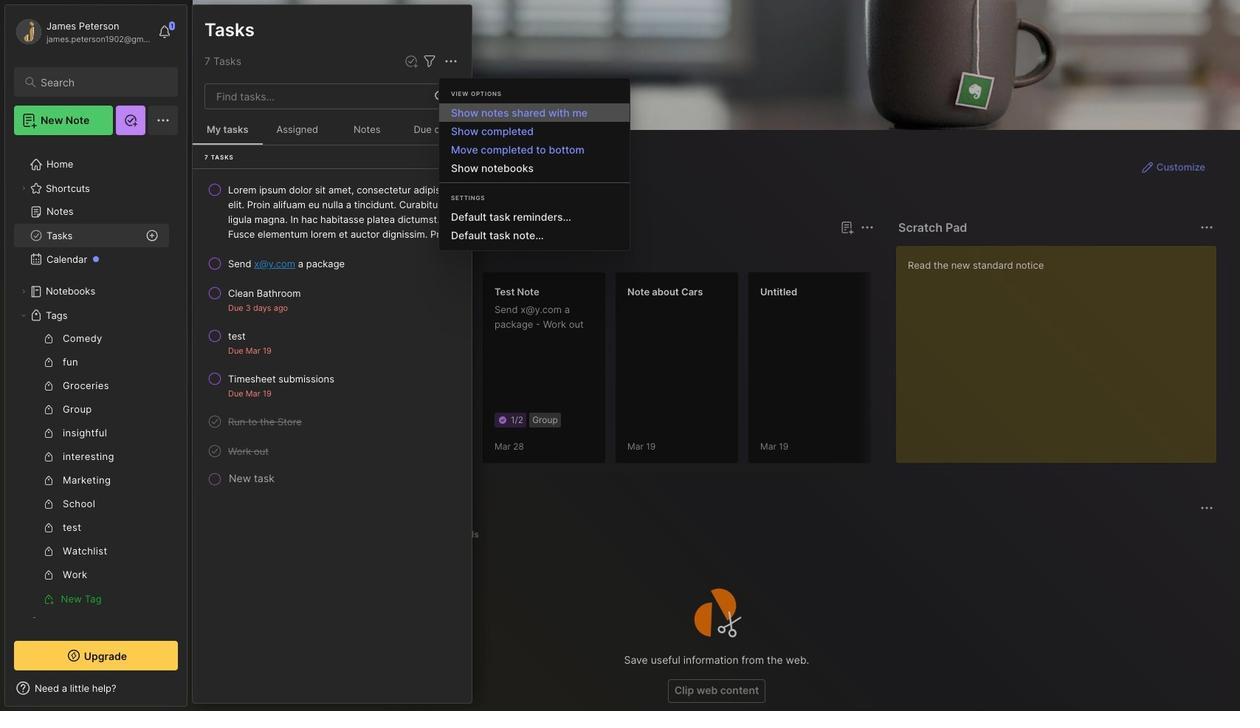Task type: vqa. For each thing, say whether or not it's contained in the screenshot.
Close image
no



Task type: describe. For each thing, give the bounding box(es) containing it.
expand tags image
[[19, 311, 28, 320]]

group inside main element
[[14, 327, 169, 611]]

expand notebooks image
[[19, 287, 28, 296]]

4 row from the top
[[199, 323, 466, 363]]

Search text field
[[41, 75, 165, 89]]

2 row from the top
[[199, 250, 466, 277]]

timesheet submissions 4 cell
[[228, 371, 334, 386]]

main element
[[0, 0, 192, 711]]

work out 6 cell
[[228, 444, 269, 459]]

1 tab list from the top
[[219, 245, 872, 263]]

send x@y.com a package 1 cell
[[228, 256, 345, 271]]

6 row from the top
[[199, 408, 466, 435]]

2 dropdown list menu from the top
[[439, 207, 630, 244]]

7 row from the top
[[199, 438, 466, 464]]

More actions and view options field
[[439, 52, 460, 70]]

1 row from the top
[[199, 176, 466, 247]]

filter tasks image
[[421, 52, 439, 70]]

none search field inside main element
[[41, 73, 165, 91]]

clean bathroom 2 cell
[[228, 286, 301, 301]]

3 row from the top
[[199, 280, 466, 320]]



Task type: locate. For each thing, give the bounding box(es) containing it.
group
[[14, 327, 169, 611]]

Find tasks… text field
[[207, 84, 426, 109]]

1 vertical spatial tab list
[[219, 526, 1212, 543]]

more actions and view options image
[[442, 52, 460, 70]]

2 tab list from the top
[[219, 526, 1212, 543]]

new task image
[[404, 54, 419, 69]]

1 vertical spatial dropdown list menu
[[439, 207, 630, 244]]

run to the store 5 cell
[[228, 414, 302, 429]]

Start writing… text field
[[908, 246, 1216, 451]]

None search field
[[41, 73, 165, 91]]

row group
[[193, 175, 472, 490], [216, 272, 1240, 473]]

test 3 cell
[[228, 329, 246, 343]]

Filter tasks field
[[421, 52, 439, 70]]

tab list
[[219, 245, 872, 263], [219, 526, 1212, 543]]

WHAT'S NEW field
[[5, 676, 187, 700]]

menu item
[[439, 103, 630, 122]]

Account field
[[14, 17, 151, 47]]

0 vertical spatial tab list
[[219, 245, 872, 263]]

row
[[199, 176, 466, 247], [199, 250, 466, 277], [199, 280, 466, 320], [199, 323, 466, 363], [199, 366, 466, 405], [199, 408, 466, 435], [199, 438, 466, 464]]

5 row from the top
[[199, 366, 466, 405]]

tab
[[219, 245, 263, 263], [269, 245, 328, 263], [219, 526, 276, 543], [444, 526, 486, 543]]

1 dropdown list menu from the top
[[439, 103, 630, 177]]

lorem ipsum dolor sit amet, consectetur adipiscing elit. proin alifuam eu nulla a tincidunt. curabitur ut ligula magna. in hac habitasse platea dictumst. fusce elementum lorem et auctor dignissim. proin eget mi id urna euismod consectetur. pellentesque porttitor ac urna quis fermentum: 0 cell
[[228, 182, 460, 241]]

0 vertical spatial dropdown list menu
[[439, 103, 630, 177]]

dropdown list menu
[[439, 103, 630, 177], [439, 207, 630, 244]]

click to collapse image
[[186, 684, 198, 701]]

tree
[[5, 144, 187, 667]]

tree inside main element
[[5, 144, 187, 667]]



